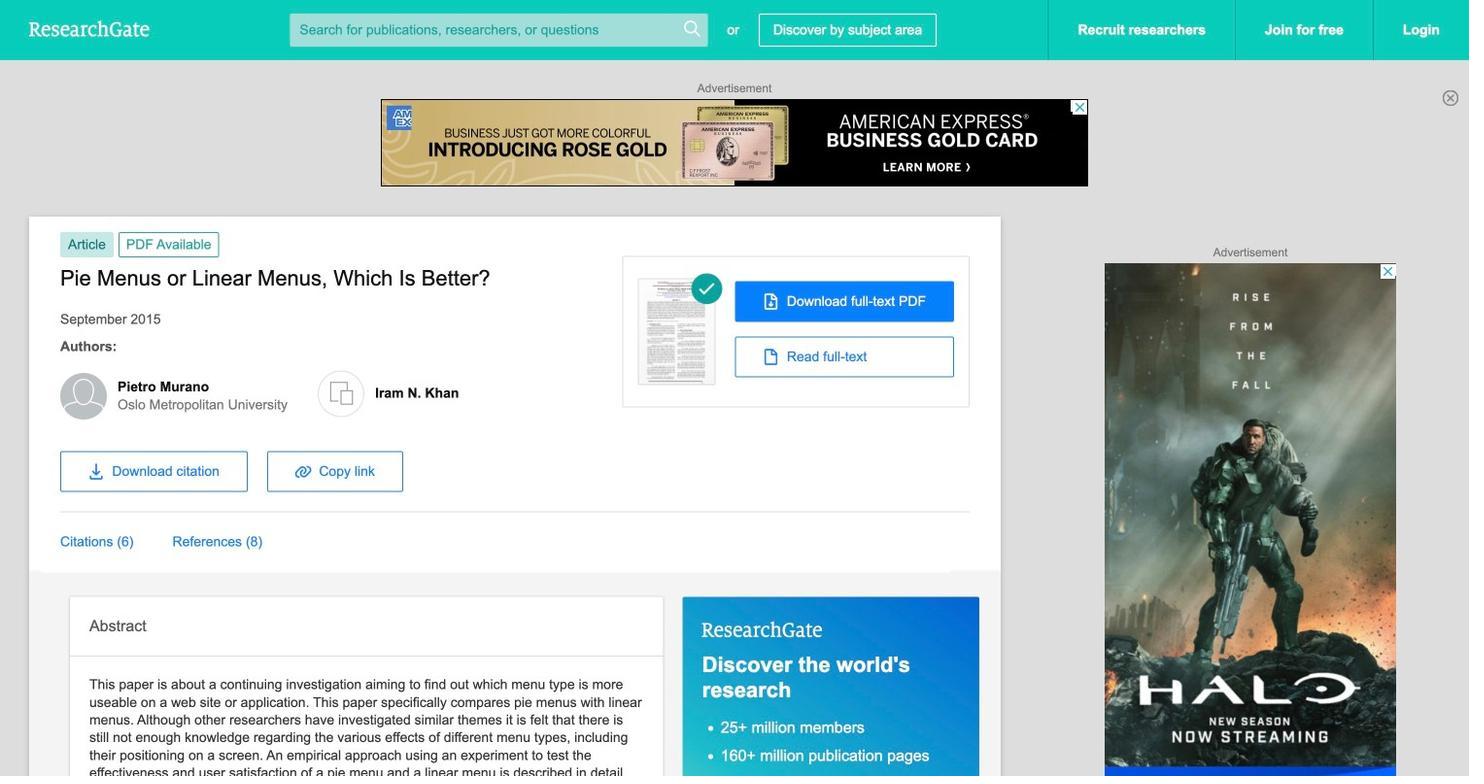 Task type: locate. For each thing, give the bounding box(es) containing it.
pietro murano at oslo metropolitan university image
[[60, 373, 107, 420]]

1 vertical spatial advertisement element
[[1105, 263, 1396, 776]]

1 vertical spatial researchgate logo image
[[702, 621, 823, 638]]

0 vertical spatial advertisement element
[[381, 99, 1088, 187]]

1 horizontal spatial researchgate logo image
[[702, 621, 823, 638]]

menu bar
[[41, 512, 890, 573]]

1 horizontal spatial advertisement element
[[1105, 263, 1396, 776]]

main content
[[29, 217, 1469, 776]]

0 horizontal spatial advertisement element
[[381, 99, 1088, 187]]

researchgate logo image
[[29, 20, 150, 37], [702, 621, 823, 638]]

0 vertical spatial researchgate logo image
[[29, 20, 150, 37]]

advertisement element
[[381, 99, 1088, 187], [1105, 263, 1396, 776]]

navigation
[[41, 441, 970, 573]]



Task type: vqa. For each thing, say whether or not it's contained in the screenshot.
ResearchGate Logo
yes



Task type: describe. For each thing, give the bounding box(es) containing it.
0 horizontal spatial researchgate logo image
[[29, 20, 150, 37]]

Search for publications, researchers, or questions field
[[290, 14, 708, 47]]

iram n. khan image
[[318, 371, 364, 417]]

size s image
[[683, 19, 702, 38]]



